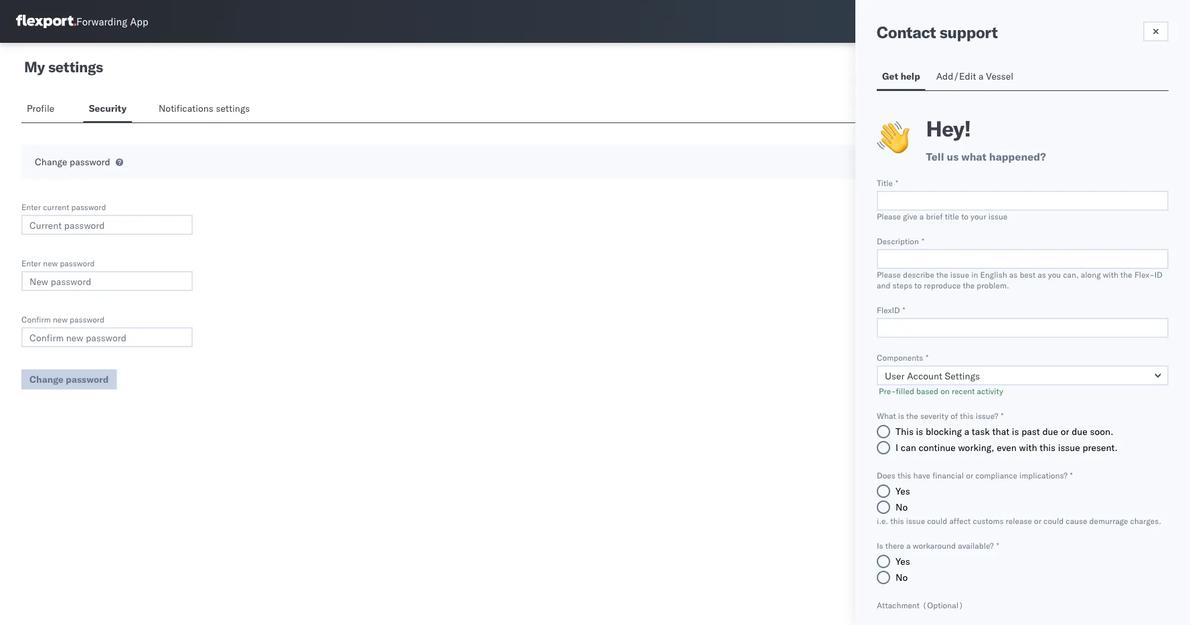 Task type: locate. For each thing, give the bounding box(es) containing it.
customs
[[973, 516, 1004, 526]]

brief
[[926, 211, 943, 221]]

as
[[1010, 270, 1018, 280], [1038, 270, 1046, 280]]

new right confirm
[[53, 314, 68, 324]]

please
[[877, 211, 901, 221], [877, 270, 901, 280]]

could left affect
[[928, 516, 948, 526]]

* right implications?
[[1070, 470, 1073, 480]]

steps
[[893, 280, 913, 290]]

this
[[896, 426, 914, 438]]

with down past
[[1019, 442, 1038, 454]]

0 horizontal spatial as
[[1010, 270, 1018, 280]]

1 horizontal spatial settings
[[216, 102, 250, 114]]

your
[[971, 211, 987, 221]]

1 please from the top
[[877, 211, 901, 221]]

a inside button
[[979, 70, 984, 82]]

* right title
[[896, 178, 899, 188]]

0 horizontal spatial to
[[915, 280, 922, 290]]

i
[[896, 442, 899, 454]]

0 vertical spatial new
[[43, 258, 58, 268]]

please for please give a brief title to your issue
[[877, 211, 901, 221]]

flexid *
[[877, 305, 906, 315]]

available?
[[958, 541, 994, 551]]

issue right your
[[989, 211, 1008, 221]]

1 no from the top
[[896, 502, 908, 513]]

or right past
[[1061, 426, 1070, 438]]

1 vertical spatial to
[[915, 280, 922, 290]]

is right this on the right
[[916, 426, 924, 438]]

issue up workaround
[[906, 516, 925, 526]]

1 horizontal spatial as
[[1038, 270, 1046, 280]]

password for confirm new password
[[70, 314, 105, 324]]

no
[[896, 502, 908, 513], [896, 572, 908, 584]]

to down describe
[[915, 280, 922, 290]]

this left have
[[898, 470, 912, 480]]

0 vertical spatial yes
[[896, 485, 910, 497]]

*
[[896, 178, 899, 188], [922, 236, 925, 246], [903, 305, 906, 315], [926, 353, 929, 363], [1001, 411, 1004, 421], [1070, 470, 1073, 480], [997, 541, 999, 551]]

enter up confirm
[[21, 258, 41, 268]]

please inside please describe the issue in english as best as you can, along with the flex-id and steps to reproduce the problem.
[[877, 270, 901, 280]]

1 enter from the top
[[21, 202, 41, 212]]

even
[[997, 442, 1017, 454]]

the left flex-
[[1121, 270, 1133, 280]]

or right financial
[[966, 470, 974, 480]]

yes down can
[[896, 485, 910, 497]]

2 horizontal spatial is
[[1012, 426, 1019, 438]]

change
[[35, 156, 67, 168]]

my settings
[[24, 58, 103, 76]]

continue
[[919, 442, 956, 454]]

0 horizontal spatial or
[[966, 470, 974, 480]]

vessel
[[986, 70, 1014, 82]]

1 vertical spatial no
[[896, 572, 908, 584]]

is
[[877, 541, 884, 551]]

settings for notifications settings
[[216, 102, 250, 114]]

is right what
[[898, 411, 905, 421]]

1 vertical spatial or
[[966, 470, 974, 480]]

password up 'new password' password field
[[60, 258, 95, 268]]

enter new password
[[21, 258, 95, 268]]

components
[[877, 353, 924, 363]]

no for this
[[896, 502, 908, 513]]

* right the components
[[926, 353, 929, 363]]

flex-
[[1135, 270, 1155, 280]]

0 horizontal spatial could
[[928, 516, 948, 526]]

happened?
[[990, 150, 1046, 163]]

yes for there
[[896, 556, 910, 567]]

profile button
[[21, 96, 62, 123]]

password up current password 'password field'
[[71, 202, 106, 212]]

1 vertical spatial new
[[53, 314, 68, 324]]

english
[[981, 270, 1008, 280]]

does
[[877, 470, 896, 480]]

0 horizontal spatial due
[[1043, 426, 1059, 438]]

to
[[962, 211, 969, 221], [915, 280, 922, 290]]

settings inside button
[[216, 102, 250, 114]]

as left best
[[1010, 270, 1018, 280]]

to right the title
[[962, 211, 969, 221]]

no up there
[[896, 502, 908, 513]]

2 yes from the top
[[896, 556, 910, 567]]

i.e. this issue could affect customs release or could cause demurrage charges.
[[877, 516, 1162, 526]]

1 horizontal spatial is
[[916, 426, 924, 438]]

enter left current
[[21, 202, 41, 212]]

best
[[1020, 270, 1036, 280]]

os button
[[1144, 6, 1174, 37]]

could left cause
[[1044, 516, 1064, 526]]

yes
[[896, 485, 910, 497], [896, 556, 910, 567]]

title
[[945, 211, 960, 221]]

1 vertical spatial yes
[[896, 556, 910, 567]]

could
[[928, 516, 948, 526], [1044, 516, 1064, 526]]

attachment (optional)
[[877, 600, 964, 610]]

2 enter from the top
[[21, 258, 41, 268]]

with
[[1103, 270, 1119, 280], [1019, 442, 1038, 454]]

to inside please describe the issue in english as best as you can, along with the flex-id and steps to reproduce the problem.
[[915, 280, 922, 290]]

1 vertical spatial with
[[1019, 442, 1038, 454]]

contact support
[[877, 22, 998, 42]]

new down current
[[43, 258, 58, 268]]

enter
[[21, 202, 41, 212], [21, 258, 41, 268]]

password up confirm new password 'password field'
[[70, 314, 105, 324]]

can
[[901, 442, 917, 454]]

no up attachment
[[896, 572, 908, 584]]

add/edit a vessel button
[[931, 64, 1023, 90]]

0 horizontal spatial with
[[1019, 442, 1038, 454]]

due right past
[[1043, 426, 1059, 438]]

2 vertical spatial or
[[1034, 516, 1042, 526]]

security
[[89, 102, 127, 114]]

os
[[1153, 16, 1165, 26]]

is for the
[[898, 411, 905, 421]]

as left you
[[1038, 270, 1046, 280]]

None text field
[[877, 249, 1169, 269], [877, 318, 1169, 338], [877, 249, 1169, 269], [877, 318, 1169, 338]]

1 horizontal spatial due
[[1072, 426, 1088, 438]]

a
[[979, 70, 984, 82], [920, 211, 924, 221], [965, 426, 970, 438], [907, 541, 911, 551]]

0 vertical spatial please
[[877, 211, 901, 221]]

issue
[[989, 211, 1008, 221], [951, 270, 970, 280], [1058, 442, 1081, 454], [906, 516, 925, 526]]

i can continue working, even with this issue present.
[[896, 442, 1118, 454]]

present.
[[1083, 442, 1118, 454]]

None text field
[[877, 191, 1169, 211]]

1 vertical spatial settings
[[216, 102, 250, 114]]

or right release
[[1034, 516, 1042, 526]]

description *
[[877, 236, 925, 246]]

please left the give
[[877, 211, 901, 221]]

notifications settings
[[159, 102, 250, 114]]

settings
[[48, 58, 103, 76], [216, 102, 250, 114]]

a left task
[[965, 426, 970, 438]]

id
[[1155, 270, 1163, 280]]

1 horizontal spatial to
[[962, 211, 969, 221]]

0 vertical spatial to
[[962, 211, 969, 221]]

1 yes from the top
[[896, 485, 910, 497]]

0 vertical spatial settings
[[48, 58, 103, 76]]

task
[[972, 426, 990, 438]]

based
[[917, 386, 939, 396]]

1 due from the left
[[1043, 426, 1059, 438]]

is right that
[[1012, 426, 1019, 438]]

2 please from the top
[[877, 270, 901, 280]]

with right along
[[1103, 270, 1119, 280]]

can,
[[1063, 270, 1079, 280]]

* right available?
[[997, 541, 999, 551]]

working,
[[958, 442, 995, 454]]

0 vertical spatial no
[[896, 502, 908, 513]]

0 vertical spatial enter
[[21, 202, 41, 212]]

1 vertical spatial please
[[877, 270, 901, 280]]

pre-filled based on recent activity
[[877, 386, 1004, 396]]

issue left the in
[[951, 270, 970, 280]]

yes for this
[[896, 485, 910, 497]]

this right i.e.
[[891, 516, 904, 526]]

1 horizontal spatial could
[[1044, 516, 1064, 526]]

please describe the issue in english as best as you can, along with the flex-id and steps to reproduce the problem.
[[877, 270, 1163, 290]]

password for enter new password
[[60, 258, 95, 268]]

1 could from the left
[[928, 516, 948, 526]]

app
[[130, 15, 148, 28]]

this right of
[[960, 411, 974, 421]]

2 could from the left
[[1044, 516, 1064, 526]]

please up and
[[877, 270, 901, 280]]

and
[[877, 280, 891, 290]]

0 vertical spatial with
[[1103, 270, 1119, 280]]

the
[[937, 270, 949, 280], [1121, 270, 1133, 280], [963, 280, 975, 290], [907, 411, 919, 421]]

(optional)
[[923, 600, 964, 610]]

no for there
[[896, 572, 908, 584]]

1 horizontal spatial or
[[1034, 516, 1042, 526]]

0 horizontal spatial settings
[[48, 58, 103, 76]]

yes down there
[[896, 556, 910, 567]]

flexid
[[877, 305, 900, 315]]

new
[[43, 258, 58, 268], [53, 314, 68, 324]]

0 horizontal spatial is
[[898, 411, 905, 421]]

1 as from the left
[[1010, 270, 1018, 280]]

settings right my
[[48, 58, 103, 76]]

or
[[1061, 426, 1070, 438], [966, 470, 974, 480], [1034, 516, 1042, 526]]

the down the in
[[963, 280, 975, 290]]

title
[[877, 178, 893, 188]]

issue?
[[976, 411, 999, 421]]

due left soon.
[[1072, 426, 1088, 438]]

workaround
[[913, 541, 956, 551]]

1 vertical spatial enter
[[21, 258, 41, 268]]

2 no from the top
[[896, 572, 908, 584]]

settings right notifications
[[216, 102, 250, 114]]

settings for my settings
[[48, 58, 103, 76]]

1 horizontal spatial with
[[1103, 270, 1119, 280]]

a left vessel
[[979, 70, 984, 82]]

0 vertical spatial or
[[1061, 426, 1070, 438]]

add/edit a vessel
[[937, 70, 1014, 82]]

is there a workaround available? *
[[877, 541, 999, 551]]



Task type: vqa. For each thing, say whether or not it's contained in the screenshot.
"Enter" corresponding to Enter current password
yes



Task type: describe. For each thing, give the bounding box(es) containing it.
get
[[883, 70, 899, 82]]

password right change on the left of page
[[70, 156, 110, 168]]

forwarding app
[[76, 15, 148, 28]]

description
[[877, 236, 919, 246]]

cause
[[1066, 516, 1088, 526]]

New password password field
[[21, 271, 193, 291]]

hey!
[[926, 115, 971, 142]]

issue inside please describe the issue in english as best as you can, along with the flex-id and steps to reproduce the problem.
[[951, 270, 970, 280]]

of
[[951, 411, 958, 421]]

the up this on the right
[[907, 411, 919, 421]]

what
[[877, 411, 896, 421]]

contact
[[877, 22, 936, 42]]

2 due from the left
[[1072, 426, 1088, 438]]

👋
[[877, 117, 910, 158]]

Current password password field
[[21, 215, 193, 235]]

reproduce
[[924, 280, 961, 290]]

help
[[901, 70, 920, 82]]

* right flexid
[[903, 305, 906, 315]]

that
[[993, 426, 1010, 438]]

* right description on the right top
[[922, 236, 925, 246]]

is for blocking
[[916, 426, 924, 438]]

my
[[24, 58, 45, 76]]

this down past
[[1040, 442, 1056, 454]]

support
[[940, 22, 998, 42]]

2 as from the left
[[1038, 270, 1046, 280]]

new for confirm
[[53, 314, 68, 324]]

confirm
[[21, 314, 51, 324]]

get help button
[[877, 64, 926, 90]]

please give a brief title to your issue
[[877, 211, 1008, 221]]

pre-
[[879, 386, 896, 396]]

charges.
[[1131, 516, 1162, 526]]

please for please describe the issue in english as best as you can, along with the flex-id and steps to reproduce the problem.
[[877, 270, 901, 280]]

you
[[1048, 270, 1061, 280]]

problem.
[[977, 280, 1009, 290]]

tell us what happened?
[[926, 150, 1046, 163]]

tell
[[926, 150, 945, 163]]

a right the give
[[920, 211, 924, 221]]

implications?
[[1020, 470, 1068, 480]]

flexport. image
[[16, 15, 76, 28]]

financial
[[933, 470, 964, 480]]

notifications
[[159, 102, 213, 114]]

what
[[962, 150, 987, 163]]

describe
[[903, 270, 935, 280]]

profile
[[27, 102, 54, 114]]

severity
[[921, 411, 949, 421]]

notifications settings button
[[153, 96, 261, 123]]

title *
[[877, 178, 899, 188]]

i.e.
[[877, 516, 889, 526]]

security button
[[83, 96, 132, 123]]

forwarding
[[76, 15, 127, 28]]

blocking
[[926, 426, 962, 438]]

does this have financial or compliance implications? *
[[877, 470, 1073, 480]]

a right there
[[907, 541, 911, 551]]

new for enter
[[43, 258, 58, 268]]

demurrage
[[1090, 516, 1129, 526]]

the up the reproduce
[[937, 270, 949, 280]]

recent
[[952, 386, 975, 396]]

User Account Settings text field
[[877, 366, 1169, 386]]

Confirm new password password field
[[21, 327, 193, 348]]

activity
[[977, 386, 1004, 396]]

change password
[[35, 156, 110, 168]]

past
[[1022, 426, 1040, 438]]

add/edit
[[937, 70, 976, 82]]

forwarding app link
[[16, 15, 148, 28]]

enter for enter new password
[[21, 258, 41, 268]]

current
[[43, 202, 69, 212]]

issue left present.
[[1058, 442, 1081, 454]]

2 horizontal spatial or
[[1061, 426, 1070, 438]]

compliance
[[976, 470, 1018, 480]]

filled
[[896, 386, 915, 396]]

on
[[941, 386, 950, 396]]

enter current password
[[21, 202, 106, 212]]

Search Shipments (/) text field
[[934, 11, 1063, 31]]

attachment
[[877, 600, 920, 610]]

enter for enter current password
[[21, 202, 41, 212]]

what is the severity of this issue? *
[[877, 411, 1004, 421]]

affect
[[950, 516, 971, 526]]

components *
[[877, 353, 929, 363]]

with inside please describe the issue in english as best as you can, along with the flex-id and steps to reproduce the problem.
[[1103, 270, 1119, 280]]

give
[[903, 211, 918, 221]]

have
[[914, 470, 931, 480]]

password for enter current password
[[71, 202, 106, 212]]

there
[[886, 541, 905, 551]]

release
[[1006, 516, 1032, 526]]

us
[[947, 150, 959, 163]]

* right issue?
[[1001, 411, 1004, 421]]

this is blocking a task that is past due or due soon.
[[896, 426, 1114, 438]]



